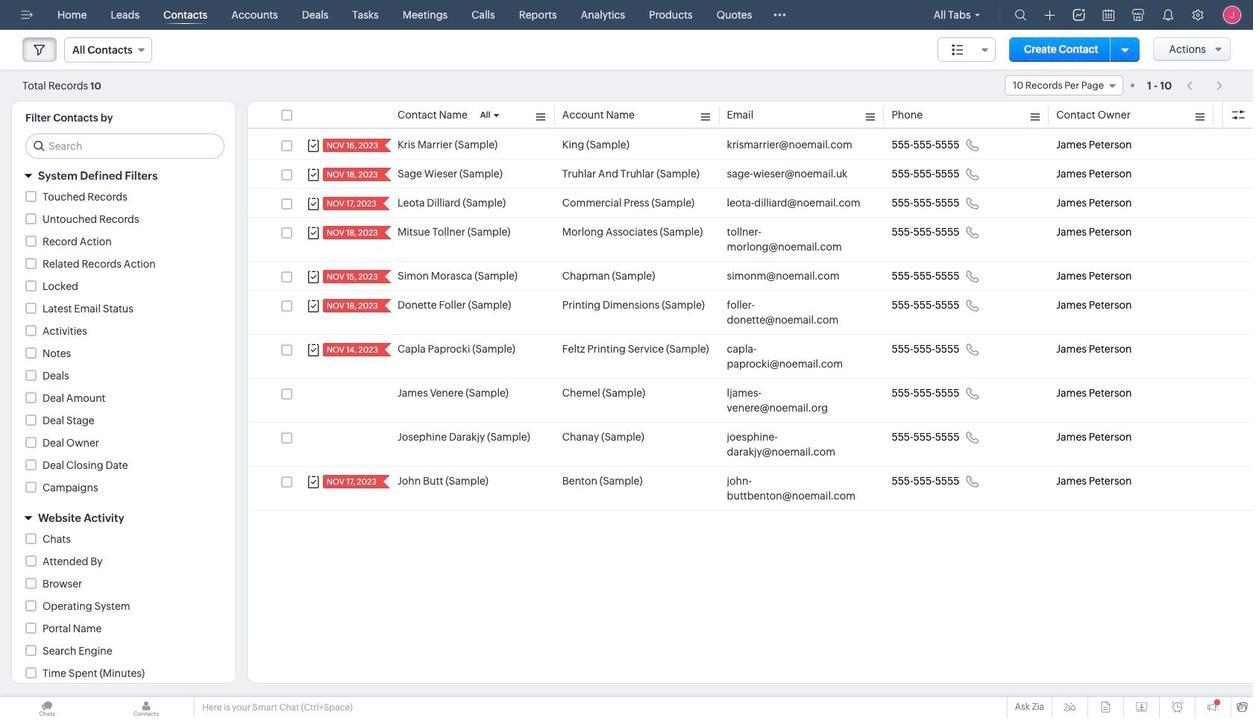Task type: describe. For each thing, give the bounding box(es) containing it.
contacts image
[[99, 697, 193, 718]]

notifications image
[[1162, 9, 1174, 21]]

calendar image
[[1103, 9, 1114, 21]]

search image
[[1015, 9, 1027, 21]]

chats image
[[0, 697, 94, 718]]

marketplace image
[[1132, 9, 1144, 21]]



Task type: vqa. For each thing, say whether or not it's contained in the screenshot.
Social 'link'
no



Task type: locate. For each thing, give the bounding box(es) containing it.
quick actions image
[[1045, 10, 1055, 21]]

sales motivator image
[[1073, 9, 1085, 21]]

configure settings image
[[1192, 9, 1204, 21]]



